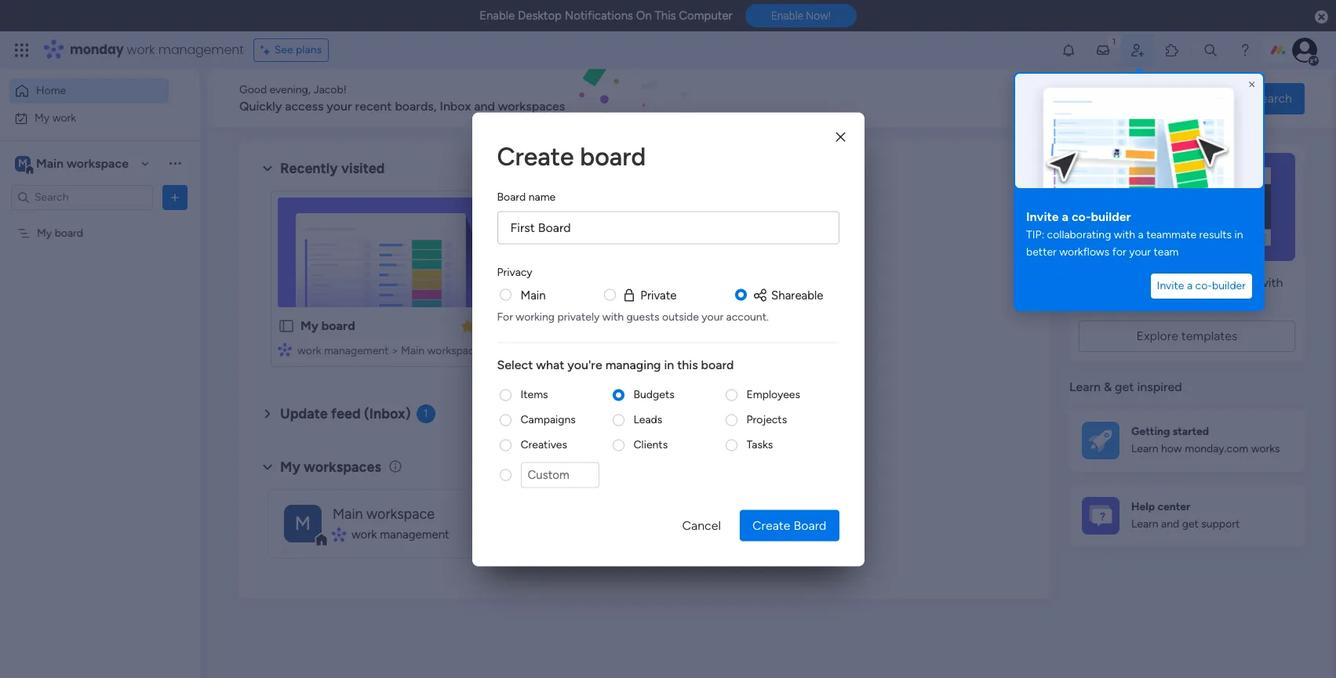 Task type: locate. For each thing, give the bounding box(es) containing it.
my board list box
[[0, 217, 200, 458]]

create board heading
[[497, 137, 840, 175]]

your inside invite a co-builder tip: collaborating with a teammate results in better workflows for your team
[[1130, 246, 1152, 259]]

Board name field
[[497, 211, 840, 244]]

0 vertical spatial m
[[18, 157, 27, 170]]

public board image
[[278, 318, 295, 335]]

2 vertical spatial management
[[380, 528, 450, 542]]

workspaces up create board
[[498, 99, 565, 114]]

in inside boost your workflow in minutes with ready-made templates
[[1198, 276, 1208, 290]]

templates inside boost your workflow in minutes with ready-made templates
[[1150, 294, 1207, 309]]

privacy heading
[[497, 264, 533, 280]]

m for workspace icon
[[18, 157, 27, 170]]

0 vertical spatial co-
[[1072, 210, 1091, 225]]

2 vertical spatial a
[[1188, 279, 1193, 293]]

computer
[[679, 9, 733, 23]]

1 vertical spatial a
[[1139, 228, 1144, 242]]

1 horizontal spatial workspaces
[[498, 99, 565, 114]]

2 horizontal spatial a
[[1188, 279, 1193, 293]]

my board right public board image
[[301, 319, 355, 334]]

0 horizontal spatial get
[[1116, 380, 1135, 395]]

invite inside invite a co-builder button
[[1158, 279, 1185, 293]]

a
[[1062, 210, 1069, 225], [1139, 228, 1144, 242], [1188, 279, 1193, 293]]

1 horizontal spatial board
[[794, 518, 827, 533]]

1 vertical spatial in
[[1198, 276, 1208, 290]]

0 horizontal spatial m
[[18, 157, 27, 170]]

templates down invite a co-builder button
[[1182, 329, 1238, 344]]

1 vertical spatial board
[[794, 518, 827, 533]]

1 vertical spatial get
[[1183, 518, 1199, 532]]

my work button
[[9, 106, 169, 131]]

0 vertical spatial workspaces
[[498, 99, 565, 114]]

1 vertical spatial my board
[[301, 319, 355, 334]]

your
[[327, 99, 352, 114], [1130, 246, 1152, 259], [1115, 276, 1140, 290], [702, 310, 724, 324]]

notifications
[[565, 9, 634, 23]]

your down jacob!
[[327, 99, 352, 114]]

0 vertical spatial with
[[1114, 228, 1136, 242]]

create inside button
[[753, 518, 791, 533]]

1
[[424, 407, 428, 421]]

your inside boost your workflow in minutes with ready-made templates
[[1115, 276, 1140, 290]]

0 horizontal spatial with
[[603, 310, 624, 324]]

with up for at top
[[1114, 228, 1136, 242]]

workspace down remove from favorites image
[[427, 345, 481, 358]]

0 horizontal spatial builder
[[1091, 210, 1132, 225]]

recently visited
[[280, 160, 385, 177]]

2 vertical spatial with
[[603, 310, 624, 324]]

learn inside help center learn and get support
[[1132, 518, 1159, 532]]

0 horizontal spatial enable
[[480, 9, 515, 23]]

projects
[[747, 413, 787, 427]]

private button
[[622, 287, 677, 304]]

your right for at top
[[1130, 246, 1152, 259]]

visited
[[341, 160, 385, 177]]

get right &
[[1116, 380, 1135, 395]]

0 vertical spatial get
[[1116, 380, 1135, 395]]

my board down 'search in workspace' field
[[37, 226, 83, 240]]

what
[[536, 358, 565, 372]]

select what you're managing in this board heading
[[497, 356, 840, 375]]

shareable button
[[753, 287, 824, 304]]

1 vertical spatial workspace
[[427, 345, 481, 358]]

1 horizontal spatial co-
[[1196, 279, 1213, 293]]

1 horizontal spatial create
[[753, 518, 791, 533]]

learn left &
[[1070, 380, 1101, 395]]

invite up tip:
[[1027, 210, 1060, 225]]

1 horizontal spatial invite
[[1158, 279, 1185, 293]]

Custom field
[[521, 463, 599, 488]]

management left >
[[324, 345, 389, 358]]

learn down help on the right bottom of page
[[1132, 518, 1159, 532]]

my board
[[37, 226, 83, 240], [301, 319, 355, 334]]

board name heading
[[497, 188, 556, 205]]

workspace image
[[15, 155, 31, 172]]

1 horizontal spatial with
[[1114, 228, 1136, 242]]

0 vertical spatial a
[[1062, 210, 1069, 225]]

main up working
[[521, 288, 546, 302]]

1 horizontal spatial my board
[[301, 319, 355, 334]]

invite inside invite a co-builder tip: collaborating with a teammate results in better workflows for your team
[[1027, 210, 1060, 225]]

good
[[239, 83, 267, 97]]

main
[[36, 156, 64, 171], [521, 288, 546, 302], [401, 345, 425, 358], [333, 506, 363, 523]]

workspaces inside good evening, jacob! quickly access your recent boards, inbox and workspaces
[[498, 99, 565, 114]]

2 horizontal spatial in
[[1235, 228, 1244, 242]]

name
[[529, 190, 556, 203]]

monday work management
[[70, 41, 244, 59]]

my
[[35, 111, 50, 124], [37, 226, 52, 240], [301, 319, 319, 334], [280, 459, 300, 476]]

help
[[1132, 501, 1156, 514]]

close my workspaces image
[[258, 458, 277, 477]]

explore templates
[[1137, 329, 1238, 344]]

1 horizontal spatial builder
[[1213, 279, 1247, 293]]

how
[[1162, 443, 1183, 456]]

private
[[641, 288, 677, 302]]

work down home
[[52, 111, 76, 124]]

and inside help center learn and get support
[[1162, 518, 1180, 532]]

builder
[[1091, 210, 1132, 225], [1213, 279, 1247, 293]]

1 horizontal spatial get
[[1183, 518, 1199, 532]]

0 vertical spatial create
[[497, 141, 574, 171]]

main workspace up 'search in workspace' field
[[36, 156, 129, 171]]

your inside privacy element
[[702, 310, 724, 324]]

in
[[1235, 228, 1244, 242], [1198, 276, 1208, 290], [664, 358, 675, 372]]

templates down workflow
[[1150, 294, 1207, 309]]

option
[[0, 219, 200, 222]]

1 vertical spatial builder
[[1213, 279, 1247, 293]]

board
[[580, 141, 646, 171], [55, 226, 83, 240], [322, 319, 355, 334], [701, 358, 734, 372]]

1 vertical spatial and
[[1162, 518, 1180, 532]]

1 vertical spatial invite
[[1158, 279, 1185, 293]]

1 horizontal spatial enable
[[771, 10, 804, 22]]

0 vertical spatial board
[[497, 190, 526, 203]]

0 vertical spatial my board
[[37, 226, 83, 240]]

co- right workflow
[[1196, 279, 1213, 293]]

1 horizontal spatial a
[[1139, 228, 1144, 242]]

apps image
[[1165, 42, 1181, 58]]

builder inside invite a co-builder tip: collaborating with a teammate results in better workflows for your team
[[1091, 210, 1132, 225]]

give
[[1101, 91, 1125, 105]]

0 vertical spatial invite
[[1027, 210, 1060, 225]]

learn inside getting started learn how monday.com works
[[1132, 443, 1159, 456]]

2 vertical spatial learn
[[1132, 518, 1159, 532]]

select
[[497, 358, 533, 372]]

main right workspace icon
[[36, 156, 64, 171]]

inbox image
[[1096, 42, 1112, 58]]

0 vertical spatial management
[[158, 41, 244, 59]]

0 horizontal spatial my board
[[37, 226, 83, 240]]

a inside button
[[1188, 279, 1193, 293]]

co- up collaborating
[[1072, 210, 1091, 225]]

management
[[158, 41, 244, 59], [324, 345, 389, 358], [380, 528, 450, 542]]

1 vertical spatial main workspace
[[333, 506, 435, 523]]

management up good
[[158, 41, 244, 59]]

0 vertical spatial builder
[[1091, 210, 1132, 225]]

>
[[392, 345, 398, 358]]

builder down results
[[1213, 279, 1247, 293]]

builder up for at top
[[1091, 210, 1132, 225]]

0 vertical spatial and
[[474, 99, 495, 114]]

board
[[497, 190, 526, 203], [794, 518, 827, 533]]

m inside workspace image
[[295, 512, 311, 535]]

0 horizontal spatial in
[[664, 358, 675, 372]]

2 horizontal spatial with
[[1259, 276, 1284, 290]]

with
[[1114, 228, 1136, 242], [1259, 276, 1284, 290], [603, 310, 624, 324]]

my down 'search in workspace' field
[[37, 226, 52, 240]]

1 horizontal spatial main workspace
[[333, 506, 435, 523]]

in right results
[[1235, 228, 1244, 242]]

work inside 'my work' button
[[52, 111, 76, 124]]

1 horizontal spatial in
[[1198, 276, 1208, 290]]

0 horizontal spatial co-
[[1072, 210, 1091, 225]]

in left this
[[664, 358, 675, 372]]

learn for help
[[1132, 518, 1159, 532]]

board inside list box
[[55, 226, 83, 240]]

1 horizontal spatial m
[[295, 512, 311, 535]]

1 vertical spatial close image
[[836, 131, 846, 143]]

learn down getting
[[1132, 443, 1159, 456]]

0 horizontal spatial close image
[[836, 131, 846, 143]]

and right inbox
[[474, 99, 495, 114]]

1 horizontal spatial and
[[1162, 518, 1180, 532]]

work management
[[352, 528, 450, 542]]

get inside help center learn and get support
[[1183, 518, 1199, 532]]

monday.com
[[1185, 443, 1249, 456]]

1 vertical spatial workspaces
[[304, 459, 381, 476]]

with right minutes
[[1259, 276, 1284, 290]]

0 horizontal spatial invite
[[1027, 210, 1060, 225]]

1 vertical spatial m
[[295, 512, 311, 535]]

working
[[516, 310, 555, 324]]

workspace up 'search in workspace' field
[[67, 156, 129, 171]]

get down center
[[1183, 518, 1199, 532]]

explore
[[1137, 329, 1179, 344]]

co- inside invite a co-builder tip: collaborating with a teammate results in better workflows for your team
[[1072, 210, 1091, 225]]

create right cancel
[[753, 518, 791, 533]]

your inside good evening, jacob! quickly access your recent boards, inbox and workspaces
[[327, 99, 352, 114]]

builder inside button
[[1213, 279, 1247, 293]]

m inside workspace icon
[[18, 157, 27, 170]]

co- for invite a co-builder
[[1196, 279, 1213, 293]]

workspace up "work management"
[[367, 506, 435, 523]]

0 vertical spatial close image
[[1247, 78, 1259, 91]]

management for work management
[[380, 528, 450, 542]]

0 horizontal spatial a
[[1062, 210, 1069, 225]]

open update feed (inbox) image
[[258, 405, 277, 424]]

my down home
[[35, 111, 50, 124]]

&
[[1104, 380, 1112, 395]]

workspace
[[67, 156, 129, 171], [427, 345, 481, 358], [367, 506, 435, 523]]

enable left now! at the right top of page
[[771, 10, 804, 22]]

m
[[18, 157, 27, 170], [295, 512, 311, 535]]

invite for invite a co-builder
[[1158, 279, 1185, 293]]

m for workspace image at left bottom
[[295, 512, 311, 535]]

1 vertical spatial co-
[[1196, 279, 1213, 293]]

co- for invite a co-builder tip: collaborating with a teammate results in better workflows for your team
[[1072, 210, 1091, 225]]

2 vertical spatial in
[[664, 358, 675, 372]]

(inbox)
[[364, 406, 411, 423]]

0 horizontal spatial board
[[497, 190, 526, 203]]

with left 'guests'
[[603, 310, 624, 324]]

enable now!
[[771, 10, 831, 22]]

and down center
[[1162, 518, 1180, 532]]

0 vertical spatial templates
[[1150, 294, 1207, 309]]

create for create board
[[497, 141, 574, 171]]

1 vertical spatial learn
[[1132, 443, 1159, 456]]

in inside invite a co-builder tip: collaborating with a teammate results in better workflows for your team
[[1235, 228, 1244, 242]]

invite
[[1027, 210, 1060, 225], [1158, 279, 1185, 293]]

enable for enable desktop notifications on this computer
[[480, 9, 515, 23]]

started
[[1173, 425, 1210, 439]]

invite a co-builder button
[[1151, 274, 1253, 299]]

main workspace
[[36, 156, 129, 171], [333, 506, 435, 523]]

my right close my workspaces icon
[[280, 459, 300, 476]]

this
[[655, 9, 676, 23]]

1 vertical spatial management
[[324, 345, 389, 358]]

see plans
[[275, 43, 322, 57]]

your up made in the right of the page
[[1115, 276, 1140, 290]]

0 vertical spatial main workspace
[[36, 156, 129, 171]]

co-
[[1072, 210, 1091, 225], [1196, 279, 1213, 293]]

get
[[1116, 380, 1135, 395], [1183, 518, 1199, 532]]

recently
[[280, 160, 338, 177]]

creatives
[[521, 438, 567, 452]]

works
[[1252, 443, 1281, 456]]

management right component icon
[[380, 528, 450, 542]]

component image
[[278, 343, 292, 357]]

enable inside enable now! button
[[771, 10, 804, 22]]

1 horizontal spatial close image
[[1247, 78, 1259, 91]]

work right monday
[[127, 41, 155, 59]]

give feedback
[[1101, 91, 1177, 105]]

0 vertical spatial in
[[1235, 228, 1244, 242]]

monday
[[70, 41, 124, 59]]

0 horizontal spatial workspaces
[[304, 459, 381, 476]]

enable
[[480, 9, 515, 23], [771, 10, 804, 22]]

on
[[636, 9, 652, 23]]

this
[[678, 358, 698, 372]]

workspaces down update feed (inbox)
[[304, 459, 381, 476]]

0 horizontal spatial main workspace
[[36, 156, 129, 171]]

co- inside button
[[1196, 279, 1213, 293]]

in left minutes
[[1198, 276, 1208, 290]]

create up 'name'
[[497, 141, 574, 171]]

your right outside
[[702, 310, 724, 324]]

enable left desktop
[[480, 9, 515, 23]]

main workspace up "work management"
[[333, 506, 435, 523]]

leads
[[634, 413, 663, 427]]

teammate
[[1147, 228, 1197, 242]]

inspired
[[1138, 380, 1183, 395]]

create inside heading
[[497, 141, 574, 171]]

and
[[474, 99, 495, 114], [1162, 518, 1180, 532]]

create
[[497, 141, 574, 171], [753, 518, 791, 533]]

1 vertical spatial with
[[1259, 276, 1284, 290]]

0 horizontal spatial and
[[474, 99, 495, 114]]

1 vertical spatial templates
[[1182, 329, 1238, 344]]

help image
[[1238, 42, 1254, 58]]

privately
[[558, 310, 600, 324]]

close image
[[1247, 78, 1259, 91], [836, 131, 846, 143]]

1 vertical spatial create
[[753, 518, 791, 533]]

workflow
[[1143, 276, 1195, 290]]

0 horizontal spatial create
[[497, 141, 574, 171]]

invite down team
[[1158, 279, 1185, 293]]

work right component image
[[298, 345, 321, 358]]

workspaces
[[498, 99, 565, 114], [304, 459, 381, 476]]

evening,
[[270, 83, 311, 97]]

better
[[1027, 246, 1057, 259]]

my inside list box
[[37, 226, 52, 240]]



Task type: describe. For each thing, give the bounding box(es) containing it.
workspace selection element
[[15, 154, 131, 175]]

2 vertical spatial workspace
[[367, 506, 435, 523]]

management for work management > main workspace
[[324, 345, 389, 358]]

privacy
[[497, 265, 533, 279]]

0 vertical spatial learn
[[1070, 380, 1101, 395]]

search
[[1254, 91, 1293, 106]]

learn & get inspired
[[1070, 380, 1183, 395]]

create board
[[497, 141, 646, 171]]

invite a co-builder tip: collaborating with a teammate results in better workflows for your team
[[1027, 210, 1247, 259]]

my board inside list box
[[37, 226, 83, 240]]

with inside invite a co-builder tip: collaborating with a teammate results in better workflows for your team
[[1114, 228, 1136, 242]]

recent
[[355, 99, 392, 114]]

invite a co-builder heading
[[1027, 208, 1253, 227]]

tip:
[[1027, 228, 1045, 242]]

now!
[[806, 10, 831, 22]]

component image
[[333, 528, 346, 542]]

getting started learn how monday.com works
[[1132, 425, 1281, 456]]

templates inside 'explore templates' button
[[1182, 329, 1238, 344]]

update feed (inbox)
[[280, 406, 411, 423]]

cancel
[[683, 518, 721, 533]]

close image for board name
[[836, 131, 846, 143]]

quick search
[[1218, 91, 1293, 106]]

quick
[[1218, 91, 1251, 106]]

update
[[280, 406, 328, 423]]

for
[[1113, 246, 1127, 259]]

home button
[[9, 78, 169, 104]]

cancel button
[[670, 510, 734, 542]]

access
[[285, 99, 324, 114]]

1 image
[[1108, 32, 1122, 50]]

boost
[[1079, 276, 1112, 290]]

enable desktop notifications on this computer
[[480, 9, 733, 23]]

work right component icon
[[352, 528, 377, 542]]

help center element
[[1070, 485, 1305, 548]]

builder for invite a co-builder
[[1213, 279, 1247, 293]]

inbox
[[440, 99, 471, 114]]

feed
[[331, 406, 361, 423]]

quickly
[[239, 99, 282, 114]]

items
[[521, 388, 548, 402]]

Search in workspace field
[[33, 188, 131, 206]]

my right public board image
[[301, 319, 319, 334]]

and inside good evening, jacob! quickly access your recent boards, inbox and workspaces
[[474, 99, 495, 114]]

remove from favorites image
[[460, 318, 476, 334]]

for
[[497, 310, 513, 324]]

guests
[[627, 310, 660, 324]]

boost your workflow in minutes with ready-made templates
[[1079, 276, 1284, 309]]

shareable
[[772, 288, 824, 302]]

learn for getting
[[1132, 443, 1159, 456]]

board inside button
[[794, 518, 827, 533]]

support
[[1202, 518, 1240, 532]]

account.
[[727, 310, 769, 324]]

ready-
[[1079, 294, 1116, 309]]

jacob!
[[314, 83, 347, 97]]

dapulse close image
[[1316, 9, 1329, 25]]

minutes
[[1211, 276, 1256, 290]]

notifications image
[[1061, 42, 1077, 58]]

select what you're managing in this board
[[497, 358, 734, 372]]

getting started element
[[1070, 409, 1305, 472]]

getting
[[1132, 425, 1171, 439]]

boards,
[[395, 99, 437, 114]]

create board button
[[740, 510, 840, 542]]

invite members image
[[1130, 42, 1146, 58]]

close recently visited image
[[258, 159, 277, 178]]

invite a co-builder
[[1158, 279, 1247, 293]]

builder for invite a co-builder tip: collaborating with a teammate results in better workflows for your team
[[1091, 210, 1132, 225]]

create for create board
[[753, 518, 791, 533]]

campaigns
[[521, 413, 576, 427]]

feedback
[[1128, 91, 1177, 105]]

made
[[1116, 294, 1147, 309]]

0 vertical spatial workspace
[[67, 156, 129, 171]]

main inside the workspace selection element
[[36, 156, 64, 171]]

work management > main workspace
[[298, 345, 481, 358]]

see plans button
[[253, 38, 329, 62]]

close image for invite a co-builder
[[1247, 78, 1259, 91]]

main inside privacy element
[[521, 288, 546, 302]]

home
[[36, 84, 66, 97]]

plans
[[296, 43, 322, 57]]

v2 bolt switch image
[[1205, 90, 1214, 107]]

clients
[[634, 438, 668, 452]]

main up component icon
[[333, 506, 363, 523]]

center
[[1158, 501, 1191, 514]]

board inside 'heading'
[[497, 190, 526, 203]]

with inside boost your workflow in minutes with ready-made templates
[[1259, 276, 1284, 290]]

select product image
[[14, 42, 30, 58]]

create board
[[753, 518, 827, 533]]

enable now! button
[[745, 4, 857, 28]]

in inside heading
[[664, 358, 675, 372]]

team
[[1154, 246, 1179, 259]]

board name
[[497, 190, 556, 203]]

budgets
[[634, 388, 675, 402]]

workspace image
[[284, 505, 322, 543]]

collaborating
[[1048, 228, 1112, 242]]

enable for enable now!
[[771, 10, 804, 22]]

v2 user feedback image
[[1083, 90, 1094, 107]]

my work
[[35, 111, 76, 124]]

with inside privacy element
[[603, 310, 624, 324]]

templates image image
[[1084, 153, 1291, 261]]

workflows
[[1060, 246, 1110, 259]]

my inside button
[[35, 111, 50, 124]]

search everything image
[[1203, 42, 1219, 58]]

my workspaces
[[280, 459, 381, 476]]

you're
[[568, 358, 603, 372]]

main workspace inside the workspace selection element
[[36, 156, 129, 171]]

invite your team's illustration image
[[1014, 72, 1265, 190]]

results
[[1200, 228, 1232, 242]]

see
[[275, 43, 293, 57]]

tasks
[[747, 438, 773, 452]]

employees
[[747, 388, 801, 402]]

invite for invite a co-builder tip: collaborating with a teammate results in better workflows for your team
[[1027, 210, 1060, 225]]

a for invite a co-builder tip: collaborating with a teammate results in better workflows for your team
[[1062, 210, 1069, 225]]

good evening, jacob! quickly access your recent boards, inbox and workspaces
[[239, 83, 565, 114]]

a for invite a co-builder
[[1188, 279, 1193, 293]]

jacob simon image
[[1293, 38, 1318, 63]]

main right >
[[401, 345, 425, 358]]

help center learn and get support
[[1132, 501, 1240, 532]]

for working privately with guests outside your account.
[[497, 310, 769, 324]]

desktop
[[518, 9, 562, 23]]

select what you're managing in this board option group
[[497, 387, 840, 498]]

managing
[[606, 358, 661, 372]]

privacy element
[[497, 287, 840, 325]]



Task type: vqa. For each thing, say whether or not it's contained in the screenshot.
Update feed image
no



